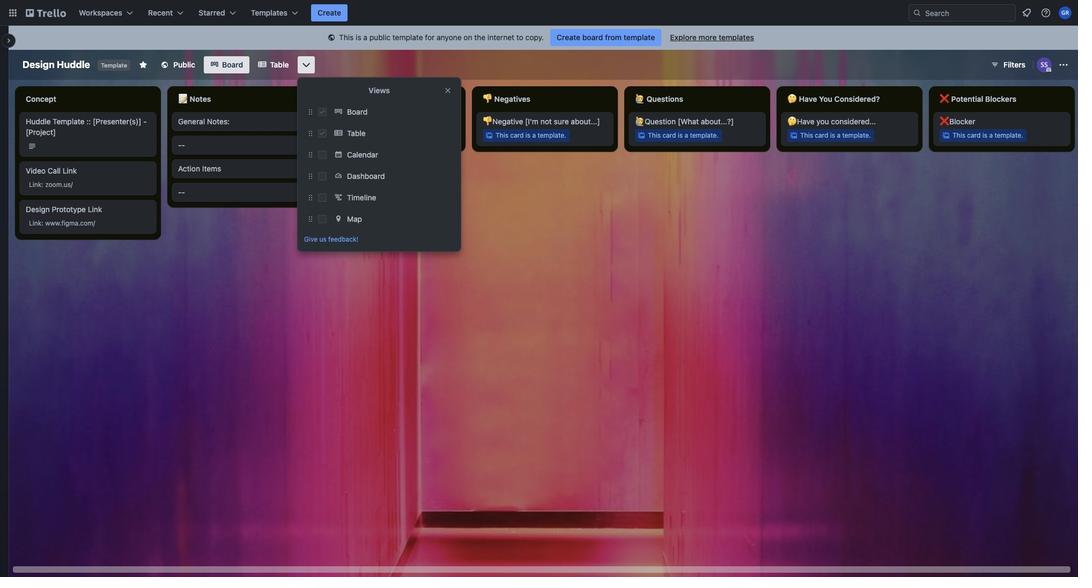 Task type: describe. For each thing, give the bounding box(es) containing it.
dashboard link
[[331, 168, 454, 185]]

[i'm
[[525, 117, 538, 126]]

🙋 questions
[[635, 94, 683, 104]]

calendar
[[347, 150, 378, 159]]

show menu image
[[1058, 60, 1069, 70]]

Board name text field
[[17, 56, 95, 73]]

this for 🤔have
[[800, 131, 813, 139]]

general notes:
[[178, 117, 230, 126]]

create board from template link
[[550, 29, 661, 46]]

card for 👎negative
[[510, 131, 524, 139]]

1 horizontal spatial template
[[101, 62, 127, 69]]

📝 Notes text field
[[172, 91, 309, 108]]

give us feedback! link
[[304, 234, 454, 245]]

2 -- from the top
[[178, 188, 185, 197]]

star or unstar board image
[[139, 61, 148, 69]]

the
[[474, 33, 485, 42]]

huddle inside huddle template :: [presenter(s)] - [project]
[[26, 117, 51, 126]]

to
[[516, 33, 523, 42]]

❌
[[940, 94, 949, 104]]

is left public
[[356, 33, 361, 42]]

us
[[319, 235, 326, 244]]

a for 🤔have
[[837, 131, 840, 139]]

not
[[540, 117, 552, 126]]

design for design prototype link link : www.figma.com/
[[26, 205, 50, 214]]

a left public
[[363, 33, 367, 42]]

dashboard
[[347, 172, 385, 181]]

link left "www.figma.com/"
[[29, 219, 41, 227]]

👍positive [i really liked...] link
[[330, 116, 455, 127]]

video call link link : zoom.us/
[[26, 166, 77, 189]]

starred
[[199, 8, 225, 17]]

map
[[347, 215, 362, 224]]

this card is a template. for you
[[800, 131, 871, 139]]

create button
[[311, 4, 348, 21]]

liked...]
[[396, 117, 422, 126]]

feedback!
[[328, 235, 358, 244]]

design prototype link link : www.figma.com/
[[26, 205, 102, 227]]

this for 👍positive
[[343, 131, 356, 139]]

customize views image
[[301, 60, 311, 70]]

recent button
[[142, 4, 190, 21]]

1 vertical spatial board link
[[331, 104, 454, 121]]

call
[[48, 166, 61, 175]]

primary element
[[0, 0, 1078, 26]]

sm image
[[326, 33, 337, 43]]

🙋question [what about...?]
[[635, 117, 734, 126]]

[project]
[[26, 128, 56, 137]]

- inside huddle template :: [presenter(s)] - [project]
[[143, 117, 147, 126]]

design for design huddle
[[23, 59, 55, 70]]

filters button
[[987, 56, 1029, 73]]

on
[[464, 33, 472, 42]]

this for 👎negative
[[496, 131, 508, 139]]

template. for not
[[538, 131, 566, 139]]

sure
[[554, 117, 569, 126]]

create for create board from template
[[557, 33, 580, 42]]

👎negative
[[483, 117, 523, 126]]

❌ Potential Blockers text field
[[933, 91, 1071, 108]]

video call link link
[[26, 166, 150, 176]]

www.figma.com/
[[45, 219, 95, 227]]

close popover image
[[444, 86, 452, 95]]

public
[[173, 60, 195, 69]]

back to home image
[[26, 4, 66, 21]]

👍 Positives text field
[[324, 91, 461, 108]]

anyone
[[437, 33, 462, 42]]

📝
[[178, 94, 188, 104]]

👍positive
[[330, 117, 367, 126]]

is for 🤔have
[[830, 131, 835, 139]]

search image
[[913, 9, 921, 17]]

::
[[86, 117, 91, 126]]

video
[[26, 166, 46, 175]]

design huddle
[[23, 59, 90, 70]]

template. for considered...
[[842, 131, 871, 139]]

🙋question [what about...?] link
[[635, 116, 759, 127]]

questions
[[647, 94, 683, 104]]

🤔have you considered... link
[[787, 116, 912, 127]]

this card is a template. for [i'm
[[496, 131, 566, 139]]

🤔have you considered...
[[787, 117, 876, 126]]

this member is an admin of this board. image
[[1046, 68, 1051, 72]]

[i
[[369, 117, 374, 126]]

public
[[369, 33, 390, 42]]

open information menu image
[[1041, 8, 1051, 18]]

👎negative [i'm not sure about...]
[[483, 117, 600, 126]]

👎negative [i'm not sure about...] link
[[483, 116, 607, 127]]

explore more templates
[[670, 33, 754, 42]]

huddle template :: [presenter(s)] - [project]
[[26, 117, 147, 137]]

action items
[[178, 164, 221, 173]]

link right prototype
[[88, 205, 102, 214]]

views
[[369, 86, 390, 95]]

a for 🙋question
[[685, 131, 688, 139]]

about...]
[[571, 117, 600, 126]]

templates button
[[244, 4, 305, 21]]

5 template. from the left
[[995, 131, 1023, 139]]

🤔 have you considered?
[[787, 94, 880, 104]]

1 -- from the top
[[178, 141, 185, 150]]

design prototype link link
[[26, 204, 150, 215]]

Concept text field
[[19, 91, 157, 108]]

🙋 Questions text field
[[629, 91, 766, 108]]

🙋
[[635, 94, 645, 104]]

have
[[799, 94, 817, 104]]

a down ❌blocker link
[[989, 131, 993, 139]]

from
[[605, 33, 622, 42]]

template. for really
[[385, 131, 414, 139]]

about...?]
[[701, 117, 734, 126]]

👎 negatives
[[483, 94, 530, 104]]

action items link
[[178, 164, 303, 174]]

1 template from the left
[[393, 33, 423, 42]]

this for 🙋question
[[648, 131, 661, 139]]

considered...
[[831, 117, 876, 126]]

more
[[699, 33, 717, 42]]

you
[[817, 117, 829, 126]]

calendar link
[[331, 146, 454, 164]]



Task type: locate. For each thing, give the bounding box(es) containing it.
card for 🙋question
[[663, 131, 676, 139]]

1 -- link from the top
[[178, 140, 303, 151]]

4 card from the left
[[815, 131, 828, 139]]

huddle up [project] on the left top of the page
[[26, 117, 51, 126]]

: inside design prototype link link : www.figma.com/
[[41, 219, 43, 227]]

a for 👎negative
[[532, 131, 536, 139]]

0 horizontal spatial template
[[393, 33, 423, 42]]

1 vertical spatial huddle
[[26, 117, 51, 126]]

public button
[[154, 56, 202, 73]]

0 vertical spatial huddle
[[57, 59, 90, 70]]

0 horizontal spatial board
[[222, 60, 243, 69]]

0 vertical spatial board
[[222, 60, 243, 69]]

card down ❌blocker
[[967, 131, 981, 139]]

filters
[[1004, 60, 1026, 69]]

Search field
[[921, 5, 1015, 21]]

design inside board name text box
[[23, 59, 55, 70]]

2 template. from the left
[[538, 131, 566, 139]]

0 horizontal spatial template
[[53, 117, 84, 126]]

huddle template :: [presenter(s)] - [project] link
[[26, 116, 150, 138]]

-- down action
[[178, 188, 185, 197]]

is for 👍positive
[[373, 131, 378, 139]]

create left board at right
[[557, 33, 580, 42]]

1 vertical spatial design
[[26, 205, 50, 214]]

-
[[143, 117, 147, 126], [178, 141, 182, 150], [182, 141, 185, 150], [178, 188, 182, 197], [182, 188, 185, 197]]

card down 🙋question
[[663, 131, 676, 139]]

table left customize views icon at the left of the page
[[270, 60, 289, 69]]

4 this card is a template. from the left
[[800, 131, 871, 139]]

0 horizontal spatial table
[[270, 60, 289, 69]]

1 horizontal spatial create
[[557, 33, 580, 42]]

copy.
[[525, 33, 544, 42]]

template. down 👍positive [i really liked...] link
[[385, 131, 414, 139]]

design left prototype
[[26, 205, 50, 214]]

notes
[[190, 94, 211, 104]]

template right from at the top right
[[624, 33, 655, 42]]

a down really
[[380, 131, 384, 139]]

[what
[[678, 117, 699, 126]]

: left "www.figma.com/"
[[41, 219, 43, 227]]

-- up action
[[178, 141, 185, 150]]

is down [i'm
[[525, 131, 530, 139]]

2 : from the top
[[41, 219, 43, 227]]

template left for
[[393, 33, 423, 42]]

potential
[[951, 94, 983, 104]]

board up '📝 notes' text field
[[222, 60, 243, 69]]

❌blocker
[[940, 117, 975, 126]]

[presenter(s)]
[[93, 117, 141, 126]]

huddle inside board name text box
[[57, 59, 90, 70]]

-- link down action items link
[[178, 187, 303, 198]]

0 vertical spatial :
[[41, 181, 43, 189]]

link
[[63, 166, 77, 175], [29, 181, 41, 189], [88, 205, 102, 214], [29, 219, 41, 227]]

0 horizontal spatial huddle
[[26, 117, 51, 126]]

this card is a template. for [i
[[343, 131, 414, 139]]

3 card from the left
[[663, 131, 676, 139]]

this card is a template. for [what
[[648, 131, 719, 139]]

1 vertical spatial board
[[347, 107, 367, 116]]

card down "👎negative"
[[510, 131, 524, 139]]

👍
[[330, 94, 340, 104]]

design
[[23, 59, 55, 70], [26, 205, 50, 214]]

this down ❌blocker
[[953, 131, 965, 139]]

0 vertical spatial template
[[101, 62, 127, 69]]

template inside create board from template link
[[624, 33, 655, 42]]

-- link
[[178, 140, 303, 151], [178, 187, 303, 198]]

action
[[178, 164, 200, 173]]

timeline
[[347, 193, 376, 202]]

workspaces button
[[72, 4, 139, 21]]

📝 notes
[[178, 94, 211, 104]]

card down the you
[[815, 131, 828, 139]]

: down "video"
[[41, 181, 43, 189]]

this card is a template. down [i'm
[[496, 131, 566, 139]]

5 card from the left
[[967, 131, 981, 139]]

1 vertical spatial :
[[41, 219, 43, 227]]

0 vertical spatial --
[[178, 141, 185, 150]]

is for 👎negative
[[525, 131, 530, 139]]

1 vertical spatial template
[[53, 117, 84, 126]]

board link
[[204, 56, 250, 73], [331, 104, 454, 121]]

1 horizontal spatial table
[[347, 129, 366, 138]]

5 this card is a template. from the left
[[953, 131, 1023, 139]]

1 horizontal spatial board link
[[331, 104, 454, 121]]

create for create
[[318, 8, 341, 17]]

2 -- link from the top
[[178, 187, 303, 198]]

a for 👍positive
[[380, 131, 384, 139]]

2 this card is a template. from the left
[[496, 131, 566, 139]]

1 horizontal spatial board
[[347, 107, 367, 116]]

template inside huddle template :: [presenter(s)] - [project]
[[53, 117, 84, 126]]

1 vertical spatial create
[[557, 33, 580, 42]]

this right sm icon
[[339, 33, 354, 42]]

3 template. from the left
[[690, 131, 719, 139]]

0 vertical spatial table link
[[252, 56, 295, 73]]

greg robinson (gregrobinson96) image
[[1059, 6, 1072, 19]]

template
[[393, 33, 423, 42], [624, 33, 655, 42]]

0 horizontal spatial create
[[318, 8, 341, 17]]

table link left customize views icon at the left of the page
[[252, 56, 295, 73]]

board
[[582, 33, 603, 42]]

4 template. from the left
[[842, 131, 871, 139]]

🙋question
[[635, 117, 676, 126]]

is for 🙋question
[[678, 131, 683, 139]]

❌blocker link
[[940, 116, 1064, 127]]

workspaces
[[79, 8, 122, 17]]

create inside button
[[318, 8, 341, 17]]

❌ potential blockers
[[940, 94, 1016, 104]]

template. down not
[[538, 131, 566, 139]]

1 card from the left
[[358, 131, 371, 139]]

create
[[318, 8, 341, 17], [557, 33, 580, 42]]

link right 'call'
[[63, 166, 77, 175]]

card
[[358, 131, 371, 139], [510, 131, 524, 139], [663, 131, 676, 139], [815, 131, 828, 139], [967, 131, 981, 139]]

internet
[[487, 33, 514, 42]]

1 vertical spatial table
[[347, 129, 366, 138]]

🤔
[[787, 94, 797, 104]]

design inside design prototype link link : www.figma.com/
[[26, 205, 50, 214]]

0 horizontal spatial table link
[[252, 56, 295, 73]]

this down 👍positive
[[343, 131, 356, 139]]

recent
[[148, 8, 173, 17]]

2 card from the left
[[510, 131, 524, 139]]

positives
[[342, 94, 375, 104]]

table
[[270, 60, 289, 69], [347, 129, 366, 138]]

general
[[178, 117, 205, 126]]

create up sm icon
[[318, 8, 341, 17]]

0 notifications image
[[1020, 6, 1033, 19]]

timeline link
[[331, 189, 454, 206]]

board up 👍positive
[[347, 107, 367, 116]]

1 vertical spatial -- link
[[178, 187, 303, 198]]

0 vertical spatial board link
[[204, 56, 250, 73]]

is down ❌blocker link
[[982, 131, 987, 139]]

template left "::"
[[53, 117, 84, 126]]

card down [i
[[358, 131, 371, 139]]

🤔have
[[787, 117, 814, 126]]

starred button
[[192, 4, 242, 21]]

card for 🤔have
[[815, 131, 828, 139]]

table link up calendar link on the top of page
[[331, 125, 454, 142]]

this down "👎negative"
[[496, 131, 508, 139]]

create board from template
[[557, 33, 655, 42]]

1 horizontal spatial template
[[624, 33, 655, 42]]

1 this card is a template. from the left
[[343, 131, 414, 139]]

1 horizontal spatial table link
[[331, 125, 454, 142]]

1 vertical spatial table link
[[331, 125, 454, 142]]

template. down 🙋question [what about...?] link at the right top of page
[[690, 131, 719, 139]]

give us feedback!
[[304, 235, 358, 244]]

is down 👍positive [i really liked...]
[[373, 131, 378, 139]]

design up concept
[[23, 59, 55, 70]]

this card is a template. down 🤔have you considered...
[[800, 131, 871, 139]]

give
[[304, 235, 318, 244]]

general notes: link
[[178, 116, 303, 127]]

a down [i'm
[[532, 131, 536, 139]]

considered?
[[834, 94, 880, 104]]

👎 Negatives text field
[[476, 91, 614, 108]]

template. for about...?]
[[690, 131, 719, 139]]

0 horizontal spatial board link
[[204, 56, 250, 73]]

is down 🤔have you considered...
[[830, 131, 835, 139]]

link down "video"
[[29, 181, 41, 189]]

templates
[[251, 8, 288, 17]]

👍 positives
[[330, 94, 375, 104]]

template. down ❌blocker link
[[995, 131, 1023, 139]]

this card is a template. down ❌blocker link
[[953, 131, 1023, 139]]

0 vertical spatial create
[[318, 8, 341, 17]]

explore more templates link
[[664, 29, 761, 46]]

stu smith (stusmith18) image
[[1037, 57, 1052, 72]]

you
[[819, 94, 832, 104]]

is down 🙋question [what about...?]
[[678, 131, 683, 139]]

a
[[363, 33, 367, 42], [380, 131, 384, 139], [532, 131, 536, 139], [685, 131, 688, 139], [837, 131, 840, 139], [989, 131, 993, 139]]

for
[[425, 33, 435, 42]]

template left star or unstar board icon
[[101, 62, 127, 69]]

2 template from the left
[[624, 33, 655, 42]]

is
[[356, 33, 361, 42], [373, 131, 378, 139], [525, 131, 530, 139], [678, 131, 683, 139], [830, 131, 835, 139], [982, 131, 987, 139]]

card for 👍positive
[[358, 131, 371, 139]]

0 vertical spatial -- link
[[178, 140, 303, 151]]

1 vertical spatial --
[[178, 188, 185, 197]]

0 vertical spatial table
[[270, 60, 289, 69]]

: for video
[[41, 181, 43, 189]]

1 : from the top
[[41, 181, 43, 189]]

prototype
[[52, 205, 86, 214]]

really
[[376, 117, 394, 126]]

this card is a template. down 🙋question [what about...?]
[[648, 131, 719, 139]]

a down 🤔have you considered...
[[837, 131, 840, 139]]

template
[[101, 62, 127, 69], [53, 117, 84, 126]]

template. down 'considered...'
[[842, 131, 871, 139]]

1 template. from the left
[[385, 131, 414, 139]]

0 vertical spatial design
[[23, 59, 55, 70]]

this is a public template for anyone on the internet to copy.
[[339, 33, 544, 42]]

table down 👍positive
[[347, 129, 366, 138]]

notes:
[[207, 117, 230, 126]]

: for design
[[41, 219, 43, 227]]

map link
[[331, 211, 454, 228]]

this card is a template.
[[343, 131, 414, 139], [496, 131, 566, 139], [648, 131, 719, 139], [800, 131, 871, 139], [953, 131, 1023, 139]]

-- link up action items link
[[178, 140, 303, 151]]

this down 🤔have
[[800, 131, 813, 139]]

zoom.us/
[[45, 181, 73, 189]]

: inside video call link link : zoom.us/
[[41, 181, 43, 189]]

🤔 Have You Considered? text field
[[781, 91, 918, 108]]

concept
[[26, 94, 56, 104]]

items
[[202, 164, 221, 173]]

huddle up the concept text box
[[57, 59, 90, 70]]

template.
[[385, 131, 414, 139], [538, 131, 566, 139], [690, 131, 719, 139], [842, 131, 871, 139], [995, 131, 1023, 139]]

a down 🙋question [what about...?]
[[685, 131, 688, 139]]

this card is a template. down 👍positive [i really liked...]
[[343, 131, 414, 139]]

negatives
[[494, 94, 530, 104]]

3 this card is a template. from the left
[[648, 131, 719, 139]]

this down 🙋question
[[648, 131, 661, 139]]

huddle
[[57, 59, 90, 70], [26, 117, 51, 126]]

1 horizontal spatial huddle
[[57, 59, 90, 70]]



Task type: vqa. For each thing, say whether or not it's contained in the screenshot.


